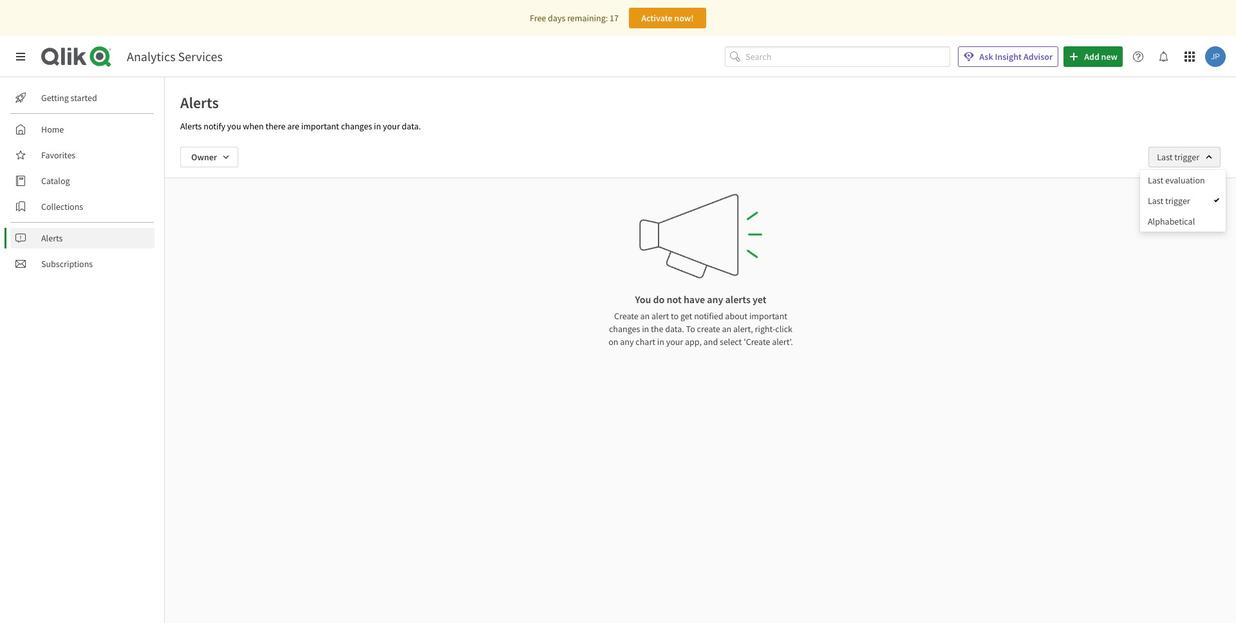 Task type: locate. For each thing, give the bounding box(es) containing it.
do
[[653, 293, 665, 306]]

2 vertical spatial in
[[657, 336, 664, 348]]

1 vertical spatial any
[[620, 336, 634, 348]]

0 vertical spatial an
[[640, 310, 650, 322]]

collections link
[[10, 196, 155, 217]]

filters region
[[0, 0, 1236, 623]]

1 vertical spatial last trigger
[[1148, 195, 1190, 207]]

trigger down last evaluation on the right top
[[1165, 195, 1190, 207]]

an left alert
[[640, 310, 650, 322]]

list box
[[1140, 170, 1226, 232]]

2 vertical spatial alerts
[[41, 232, 63, 244]]

0 vertical spatial in
[[374, 120, 381, 132]]

any right the on on the bottom of the page
[[620, 336, 634, 348]]

last trigger up "alphabetical"
[[1148, 195, 1190, 207]]

important up right-
[[749, 310, 788, 322]]

alerts up subscriptions
[[41, 232, 63, 244]]

1 vertical spatial changes
[[609, 323, 640, 335]]

on
[[609, 336, 618, 348]]

create
[[697, 323, 720, 335]]

your
[[383, 120, 400, 132], [666, 336, 683, 348]]

free days remaining: 17
[[530, 12, 619, 24]]

notify
[[204, 120, 225, 132]]

last inside field
[[1157, 151, 1173, 163]]

subscriptions link
[[10, 254, 155, 274]]

1 horizontal spatial your
[[666, 336, 683, 348]]

you
[[227, 120, 241, 132]]

changes right the are
[[341, 120, 372, 132]]

last trigger up last evaluation on the right top
[[1157, 151, 1200, 163]]

1 horizontal spatial data.
[[665, 323, 684, 335]]

changes down create
[[609, 323, 640, 335]]

last trigger option
[[1140, 191, 1226, 211]]

0 vertical spatial changes
[[341, 120, 372, 132]]

0 horizontal spatial important
[[301, 120, 339, 132]]

alphabetical option
[[1140, 211, 1226, 232]]

0 vertical spatial trigger
[[1175, 151, 1200, 163]]

last trigger inside field
[[1157, 151, 1200, 163]]

trigger
[[1175, 151, 1200, 163], [1165, 195, 1190, 207]]

alert,
[[733, 323, 753, 335]]

0 horizontal spatial your
[[383, 120, 400, 132]]

1 vertical spatial alerts
[[180, 120, 202, 132]]

last trigger
[[1157, 151, 1200, 163], [1148, 195, 1190, 207]]

last
[[1157, 151, 1173, 163], [1148, 174, 1164, 186], [1148, 195, 1164, 207]]

alerts
[[180, 93, 219, 113], [180, 120, 202, 132], [41, 232, 63, 244]]

17
[[610, 12, 619, 24]]

last left evaluation
[[1148, 174, 1164, 186]]

an
[[640, 310, 650, 322], [722, 323, 732, 335]]

1 horizontal spatial in
[[642, 323, 649, 335]]

0 vertical spatial last
[[1157, 151, 1173, 163]]

advisor
[[1024, 51, 1053, 62]]

1 vertical spatial trigger
[[1165, 195, 1190, 207]]

last trigger for last trigger field
[[1157, 151, 1200, 163]]

to
[[686, 323, 695, 335]]

1 horizontal spatial an
[[722, 323, 732, 335]]

1 vertical spatial last
[[1148, 174, 1164, 186]]

0 vertical spatial your
[[383, 120, 400, 132]]

searchbar element
[[725, 46, 951, 67]]

favorites link
[[10, 145, 155, 165]]

free
[[530, 12, 546, 24]]

1 horizontal spatial important
[[749, 310, 788, 322]]

important right the are
[[301, 120, 339, 132]]

1 horizontal spatial changes
[[609, 323, 640, 335]]

alerts
[[725, 293, 751, 306]]

favorites
[[41, 149, 75, 161]]

last up last evaluation on the right top
[[1157, 151, 1173, 163]]

and
[[704, 336, 718, 348]]

services
[[178, 48, 223, 64]]

1 vertical spatial your
[[666, 336, 683, 348]]

trigger inside field
[[1175, 151, 1200, 163]]

remaining:
[[567, 12, 608, 24]]

chart
[[636, 336, 655, 348]]

important
[[301, 120, 339, 132], [749, 310, 788, 322]]

select
[[720, 336, 742, 348]]

click
[[775, 323, 793, 335]]

1 vertical spatial important
[[749, 310, 788, 322]]

catalog link
[[10, 171, 155, 191]]

important inside "you do not have any alerts yet create an alert to get notified about important changes in the data. to create an alert, right-click on any chart in your app, and select 'create alert'."
[[749, 310, 788, 322]]

an up select
[[722, 323, 732, 335]]

activate now! link
[[629, 8, 706, 28]]

0 horizontal spatial data.
[[402, 120, 421, 132]]

alerts link
[[10, 228, 155, 249]]

changes inside "you do not have any alerts yet create an alert to get notified about important changes in the data. to create an alert, right-click on any chart in your app, and select 'create alert'."
[[609, 323, 640, 335]]

getting
[[41, 92, 69, 104]]

1 vertical spatial an
[[722, 323, 732, 335]]

ask insight advisor button
[[958, 46, 1059, 67]]

app,
[[685, 336, 702, 348]]

in
[[374, 120, 381, 132], [642, 323, 649, 335], [657, 336, 664, 348]]

trigger up evaluation
[[1175, 151, 1200, 163]]

not
[[667, 293, 682, 306]]

home link
[[10, 119, 155, 140]]

subscriptions
[[41, 258, 93, 270]]

any
[[707, 293, 723, 306], [620, 336, 634, 348]]

0 vertical spatial last trigger
[[1157, 151, 1200, 163]]

list box containing last evaluation
[[1140, 170, 1226, 232]]

last up "alphabetical"
[[1148, 195, 1164, 207]]

last trigger for last trigger option
[[1148, 195, 1190, 207]]

alphabetical
[[1148, 216, 1195, 227]]

2 vertical spatial last
[[1148, 195, 1164, 207]]

notified
[[694, 310, 723, 322]]

last evaluation
[[1148, 174, 1205, 186]]

data.
[[402, 120, 421, 132], [665, 323, 684, 335]]

0 horizontal spatial changes
[[341, 120, 372, 132]]

Last trigger field
[[1149, 147, 1221, 167]]

changes
[[341, 120, 372, 132], [609, 323, 640, 335]]

0 horizontal spatial in
[[374, 120, 381, 132]]

any up notified
[[707, 293, 723, 306]]

you
[[635, 293, 651, 306]]

analytics
[[127, 48, 175, 64]]

alerts left the notify
[[180, 120, 202, 132]]

0 vertical spatial any
[[707, 293, 723, 306]]

0 horizontal spatial any
[[620, 336, 634, 348]]

trigger inside option
[[1165, 195, 1190, 207]]

1 vertical spatial data.
[[665, 323, 684, 335]]

about
[[725, 310, 748, 322]]

last trigger inside option
[[1148, 195, 1190, 207]]

ask insight advisor
[[980, 51, 1053, 62]]

ask
[[980, 51, 993, 62]]

alerts up the notify
[[180, 93, 219, 113]]



Task type: vqa. For each thing, say whether or not it's contained in the screenshot.
the bottommost changes
yes



Task type: describe. For each thing, give the bounding box(es) containing it.
navigation pane element
[[0, 82, 164, 279]]

getting started
[[41, 92, 97, 104]]

the
[[651, 323, 663, 335]]

collections
[[41, 201, 83, 212]]

alerts inside navigation pane element
[[41, 232, 63, 244]]

you do not have any alerts yet create an alert to get notified about important changes in the data. to create an alert, right-click on any chart in your app, and select 'create alert'.
[[609, 293, 793, 348]]

analytics services
[[127, 48, 223, 64]]

yet
[[753, 293, 767, 306]]

1 vertical spatial in
[[642, 323, 649, 335]]

your inside "you do not have any alerts yet create an alert to get notified about important changes in the data. to create an alert, right-click on any chart in your app, and select 'create alert'."
[[666, 336, 683, 348]]

analytics services element
[[127, 48, 223, 64]]

are
[[287, 120, 299, 132]]

last evaluation option
[[1140, 170, 1226, 191]]

'create
[[744, 336, 770, 348]]

getting started link
[[10, 88, 155, 108]]

create
[[614, 310, 639, 322]]

last for last trigger field
[[1157, 151, 1173, 163]]

have
[[684, 293, 705, 306]]

trigger for last trigger option
[[1165, 195, 1190, 207]]

activate now!
[[641, 12, 694, 24]]

alerts notify you when there are important changes in your data.
[[180, 120, 421, 132]]

get
[[681, 310, 692, 322]]

alert
[[652, 310, 669, 322]]

insight
[[995, 51, 1022, 62]]

days
[[548, 12, 566, 24]]

to
[[671, 310, 679, 322]]

0 vertical spatial data.
[[402, 120, 421, 132]]

last for last trigger option
[[1148, 195, 1164, 207]]

0 vertical spatial alerts
[[180, 93, 219, 113]]

2 horizontal spatial in
[[657, 336, 664, 348]]

now!
[[674, 12, 694, 24]]

Search text field
[[746, 46, 951, 67]]

home
[[41, 124, 64, 135]]

activate
[[641, 12, 673, 24]]

trigger for last trigger field
[[1175, 151, 1200, 163]]

there
[[266, 120, 285, 132]]

1 horizontal spatial any
[[707, 293, 723, 306]]

started
[[71, 92, 97, 104]]

evaluation
[[1165, 174, 1205, 186]]

data. inside "you do not have any alerts yet create an alert to get notified about important changes in the data. to create an alert, right-click on any chart in your app, and select 'create alert'."
[[665, 323, 684, 335]]

alert'.
[[772, 336, 793, 348]]

right-
[[755, 323, 775, 335]]

0 vertical spatial important
[[301, 120, 339, 132]]

0 horizontal spatial an
[[640, 310, 650, 322]]

close sidebar menu image
[[15, 52, 26, 62]]

last for 'last evaluation' option
[[1148, 174, 1164, 186]]

when
[[243, 120, 264, 132]]

list box inside filters region
[[1140, 170, 1226, 232]]

catalog
[[41, 175, 70, 187]]



